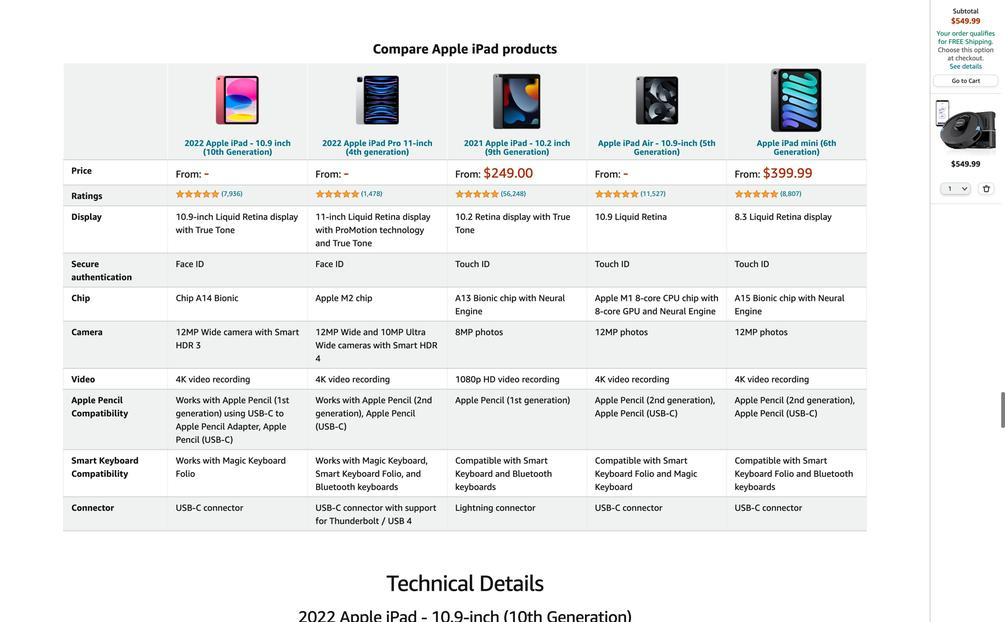 Task type: locate. For each thing, give the bounding box(es) containing it.
ipad left mini
[[782, 138, 799, 148]]

technology
[[380, 225, 424, 235]]

1 horizontal spatial compatible
[[595, 455, 641, 466]]

c inside "usb-c connector with support for thunderbolt / usb 4"
[[336, 503, 341, 513]]

compatibility inside smart keyboard compatibility
[[71, 469, 128, 479]]

1 horizontal spatial folio
[[635, 469, 655, 479]]

cart
[[969, 77, 981, 84]]

inch inside 10.9-inch liquid retina display with true tone
[[197, 211, 214, 222]]

core
[[644, 293, 661, 303], [604, 306, 621, 316]]

wide up cameras
[[341, 327, 361, 337]]

go to cart
[[953, 77, 981, 84]]

(5th
[[700, 138, 716, 148]]

chip for a15
[[780, 293, 797, 303]]

0 vertical spatial 10.9-
[[661, 138, 682, 148]]

3 video from the left
[[498, 374, 520, 384]]

1 keyboards from the left
[[358, 482, 398, 492]]

- up "$249.00"
[[530, 138, 533, 148]]

retina down (11,527) link
[[642, 211, 668, 222]]

compatibility down video
[[71, 408, 128, 419]]

10.2 down 2021 apple ipad - 10.2 inch (9th generation) image
[[535, 138, 552, 148]]

for down the your
[[939, 38, 948, 45]]

10.9-inch liquid retina display with true tone
[[176, 211, 298, 235]]

1 vertical spatial 4
[[407, 516, 412, 526]]

connector down compatible with smart keyboard folio and bluetooth keyboards at bottom right
[[763, 503, 803, 513]]

3 connector from the left
[[496, 503, 536, 513]]

2022 inside 2022 apple ipad - 10.9 inch (10th generation)
[[185, 138, 204, 148]]

1 horizontal spatial chip
[[176, 293, 194, 303]]

see details link
[[937, 62, 996, 70]]

folio inside compatible with smart keyboard folio and magic keyboard
[[635, 469, 655, 479]]

a13
[[456, 293, 472, 303]]

generation) up "$249.00"
[[504, 147, 550, 157]]

2 horizontal spatial magic
[[674, 469, 698, 479]]

works with magic keyboard folio
[[176, 455, 286, 479]]

2 connector from the left
[[343, 503, 383, 513]]

ipad left products
[[472, 41, 499, 57]]

display up technology on the left top of the page
[[403, 211, 431, 222]]

bluetooth inside works with magic keyboard, smart keyboard folio, and bluetooth keyboards
[[316, 482, 355, 492]]

compatible inside compatible with smart keyboard folio and bluetooth keyboards
[[735, 455, 781, 466]]

10.2 down from: $249.00
[[456, 211, 473, 222]]

1 horizontal spatial 2022
[[323, 138, 342, 148]]

chip for apple
[[356, 293, 373, 303]]

chip up 8mp photos
[[500, 293, 517, 303]]

0 horizontal spatial generation),
[[316, 408, 364, 419]]

1 retina from the left
[[243, 211, 268, 222]]

inch inside 2021 apple ipad - 10.2 inch (9th generation)
[[554, 138, 571, 148]]

2022 apple ipad pro 11-inch (4th generation) image
[[328, 67, 427, 133]]

2 apple pencil (2nd generation), apple pencil (usb-c) from the left
[[735, 395, 856, 419]]

works inside works with magic keyboard, smart keyboard folio, and bluetooth keyboards
[[316, 455, 340, 466]]

generation) inside 2022 apple ipad - 10.9 inch (10th generation)
[[226, 147, 272, 157]]

generation) for 10.9-
[[634, 147, 680, 157]]

generation) right (4th
[[364, 147, 409, 157]]

folio for compatible with smart keyboard folio and bluetooth keyboards
[[775, 469, 795, 479]]

2 horizontal spatial touch
[[735, 259, 759, 269]]

2 compatibility from the top
[[71, 469, 128, 479]]

retina
[[243, 211, 268, 222], [375, 211, 401, 222], [475, 211, 501, 222], [642, 211, 668, 222], [777, 211, 802, 222]]

0 horizontal spatial apple pencil (2nd generation), apple pencil (usb-c)
[[595, 395, 716, 419]]

1 id from the left
[[196, 259, 204, 269]]

0 horizontal spatial folio
[[176, 469, 195, 479]]

3 (2nd from the left
[[787, 395, 805, 405]]

4k
[[176, 374, 186, 384], [316, 374, 326, 384], [595, 374, 606, 384], [735, 374, 746, 384]]

0 horizontal spatial tone
[[216, 225, 235, 235]]

0 vertical spatial 8-
[[636, 293, 644, 303]]

touch up a15 at the top right
[[735, 259, 759, 269]]

0 horizontal spatial 2022
[[185, 138, 204, 148]]

2 engine from the left
[[689, 306, 716, 316]]

3 retina from the left
[[475, 211, 501, 222]]

id up a14
[[196, 259, 204, 269]]

engine for a15
[[735, 306, 762, 316]]

id up apple m2 chip
[[336, 259, 344, 269]]

2 horizontal spatial bionic
[[753, 293, 778, 303]]

photos down a15 bionic chip with neural engine
[[760, 327, 788, 337]]

2 horizontal spatial keyboards
[[735, 482, 776, 492]]

2 compatible from the left
[[595, 455, 641, 466]]

inch inside 2022 apple ipad pro 11-inch (4th generation)
[[416, 138, 433, 148]]

c)
[[670, 408, 678, 419], [810, 408, 818, 419], [338, 421, 347, 432], [225, 434, 233, 445]]

and
[[316, 238, 331, 248], [643, 306, 658, 316], [364, 327, 379, 337], [406, 469, 421, 479], [496, 469, 511, 479], [657, 469, 672, 479], [797, 469, 812, 479]]

0 horizontal spatial 10.9-
[[176, 211, 197, 222]]

- inside 2021 apple ipad - 10.2 inch (9th generation)
[[530, 138, 533, 148]]

go
[[953, 77, 960, 84]]

0 horizontal spatial 10.2
[[456, 211, 473, 222]]

works inside works with apple pencil (1st generation) using usb-c to apple pencil adapter, apple pencil (usb-c)
[[176, 395, 201, 405]]

0 horizontal spatial 10.9
[[256, 138, 272, 148]]

0 horizontal spatial face
[[176, 259, 193, 269]]

display down (56,248)
[[503, 211, 531, 222]]

keyboards inside compatible with smart keyboard folio and bluetooth keyboards
[[735, 482, 776, 492]]

wide left cameras
[[316, 340, 336, 350]]

hdr inside 12mp wide and 10mp ultra wide cameras with smart hdr 4
[[420, 340, 438, 350]]

2 generation) from the left
[[504, 147, 550, 157]]

bionic right "a13" in the top left of the page
[[474, 293, 498, 303]]

generation) for 10.2
[[504, 147, 550, 157]]

10.9-
[[661, 138, 682, 148], [176, 211, 197, 222]]

1 (1st from the left
[[274, 395, 289, 405]]

display left 11‑inch
[[270, 211, 298, 222]]

2 bionic from the left
[[474, 293, 498, 303]]

0 horizontal spatial 12mp photos
[[595, 327, 648, 337]]

compatible inside compatible with smart keyboard folio and magic keyboard
[[595, 455, 641, 466]]

- right air
[[656, 138, 659, 148]]

id up m1
[[622, 259, 630, 269]]

photos down gpu in the right of the page
[[621, 327, 648, 337]]

retina for 8.3 liquid retina display
[[777, 211, 802, 222]]

bionic for a13 bionic chip with neural engine
[[474, 293, 498, 303]]

1 horizontal spatial hdr
[[420, 340, 438, 350]]

1 horizontal spatial neural
[[660, 306, 687, 316]]

recording
[[213, 374, 250, 384], [353, 374, 390, 384], [522, 374, 560, 384], [632, 374, 670, 384], [772, 374, 810, 384]]

works inside works with magic keyboard folio
[[176, 455, 201, 466]]

retina inside 11‑inch liquid retina display with promotion technology and true tone
[[375, 211, 401, 222]]

2 folio from the left
[[635, 469, 655, 479]]

with inside works with apple pencil (1st generation) using usb-c to apple pencil adapter, apple pencil (usb-c)
[[203, 395, 220, 405]]

apple ipad air - 10.9-inch (5th generation) image
[[608, 67, 707, 133]]

0 horizontal spatial photos
[[476, 327, 503, 337]]

id up a13 bionic chip with neural engine
[[482, 259, 490, 269]]

keyboards inside works with magic keyboard, smart keyboard folio, and bluetooth keyboards
[[358, 482, 398, 492]]

8mp photos
[[456, 327, 503, 337]]

folio
[[176, 469, 195, 479], [635, 469, 655, 479], [775, 469, 795, 479]]

c down compatible with smart keyboard folio and magic keyboard
[[615, 503, 621, 513]]

with inside compatible with smart keyboard folio and magic keyboard
[[644, 455, 661, 466]]

touch id
[[456, 259, 490, 269], [595, 259, 630, 269], [735, 259, 770, 269]]

3 id from the left
[[482, 259, 490, 269]]

display down $399.99
[[805, 211, 832, 222]]

1 2022 from the left
[[185, 138, 204, 148]]

pro
[[388, 138, 401, 148]]

2 face from the left
[[316, 259, 333, 269]]

1 face id from the left
[[176, 259, 204, 269]]

3 from: from the left
[[456, 168, 481, 180]]

ipad inside 2022 apple ipad - 10.9 inch (10th generation)
[[231, 138, 248, 148]]

technical
[[387, 570, 474, 596]]

retina up technology on the left top of the page
[[375, 211, 401, 222]]

8- right m1
[[636, 293, 644, 303]]

2 liquid from the left
[[348, 211, 373, 222]]

keyboard,
[[388, 455, 428, 466]]

1 horizontal spatial touch id
[[595, 259, 630, 269]]

4 4k video recording from the left
[[735, 374, 810, 384]]

2 photos from the left
[[621, 327, 648, 337]]

2 $549.99 from the top
[[952, 159, 981, 168]]

chip left a14
[[176, 293, 194, 303]]

usb-c connector down works with magic keyboard folio
[[176, 503, 243, 513]]

8-
[[636, 293, 644, 303], [595, 306, 604, 316]]

12mp photos down gpu in the right of the page
[[595, 327, 648, 337]]

(1st right the apple pencil
[[274, 395, 289, 405]]

magic for keyboard
[[223, 455, 246, 466]]

1 from: - from the left
[[176, 165, 209, 181]]

(1st
[[274, 395, 289, 405], [507, 395, 522, 405]]

1 horizontal spatial keyboards
[[456, 482, 496, 492]]

0 vertical spatial for
[[939, 38, 948, 45]]

12mp
[[176, 327, 199, 337], [316, 327, 339, 337], [595, 327, 618, 337], [735, 327, 758, 337]]

inch for 10.9-
[[682, 138, 698, 148]]

1 vertical spatial core
[[604, 306, 621, 316]]

engine inside a13 bionic chip with neural engine
[[456, 306, 483, 316]]

3 chip from the left
[[683, 293, 699, 303]]

1 horizontal spatial face
[[316, 259, 333, 269]]

neural
[[539, 293, 566, 303], [819, 293, 845, 303], [660, 306, 687, 316]]

1 vertical spatial to
[[276, 408, 284, 419]]

2 horizontal spatial compatible
[[735, 455, 781, 466]]

gpu
[[623, 306, 641, 316]]

and inside apple m1 8-core cpu chip with 8-core gpu and neural engine
[[643, 306, 658, 316]]

2 chip from the left
[[176, 293, 194, 303]]

1 horizontal spatial bluetooth
[[513, 469, 553, 479]]

0 horizontal spatial engine
[[456, 306, 483, 316]]

core left gpu in the right of the page
[[604, 306, 621, 316]]

folio for works with magic keyboard folio
[[176, 469, 195, 479]]

1 vertical spatial for
[[316, 516, 327, 526]]

0 horizontal spatial touch
[[456, 259, 479, 269]]

retina for 10.9 liquid retina
[[642, 211, 668, 222]]

1 display from the left
[[270, 211, 298, 222]]

apple inside apple m1 8-core cpu chip with 8-core gpu and neural engine
[[595, 293, 619, 303]]

2 display from the left
[[403, 211, 431, 222]]

None submit
[[980, 183, 995, 194]]

3 photos from the left
[[760, 327, 788, 337]]

0 horizontal spatial usb-c connector
[[176, 503, 243, 513]]

lightning
[[456, 503, 494, 513]]

- right '(10th'
[[250, 138, 253, 148]]

2 horizontal spatial photos
[[760, 327, 788, 337]]

works for works with apple pencil (2nd generation), apple pencil (usb-c)
[[316, 395, 340, 405]]

liquid
[[216, 211, 240, 222], [348, 211, 373, 222], [615, 211, 640, 222], [750, 211, 775, 222]]

1 vertical spatial 10.2
[[456, 211, 473, 222]]

retina inside 10.2 retina display with true tone
[[475, 211, 501, 222]]

2 keyboards from the left
[[456, 482, 496, 492]]

generation), inside works with apple pencil (2nd generation), apple pencil (usb-c)
[[316, 408, 364, 419]]

0 horizontal spatial true
[[196, 225, 213, 235]]

5 id from the left
[[761, 259, 770, 269]]

3 compatible from the left
[[735, 455, 781, 466]]

bionic
[[214, 293, 239, 303], [474, 293, 498, 303], [753, 293, 778, 303]]

3 bionic from the left
[[753, 293, 778, 303]]

magic for keyboard,
[[363, 455, 386, 466]]

dropdown image
[[963, 187, 968, 191]]

3 folio from the left
[[775, 469, 795, 479]]

2 horizontal spatial (2nd
[[787, 395, 805, 405]]

(8,807)
[[781, 190, 802, 197]]

1 chip from the left
[[71, 293, 90, 303]]

apple pencil
[[223, 395, 272, 405]]

touch up "a13" in the top left of the page
[[456, 259, 479, 269]]

8- left gpu in the right of the page
[[595, 306, 604, 316]]

connector
[[71, 503, 114, 513]]

pencil
[[98, 395, 123, 405], [388, 395, 412, 405], [481, 395, 505, 405], [621, 395, 645, 405], [761, 395, 785, 405], [392, 408, 416, 419], [621, 408, 645, 419], [761, 408, 785, 419], [201, 421, 225, 432], [176, 434, 200, 445]]

keyboard inside compatible with smart keyboard folio and bluetooth keyboards
[[735, 469, 773, 479]]

with inside a15 bionic chip with neural engine
[[799, 293, 816, 303]]

inch inside 2022 apple ipad - 10.9 inch (10th generation)
[[275, 138, 291, 148]]

adapter,
[[227, 421, 261, 432]]

chip for chip
[[71, 293, 90, 303]]

2 horizontal spatial engine
[[735, 306, 762, 316]]

1 folio from the left
[[176, 469, 195, 479]]

ipad left air
[[623, 138, 640, 148]]

compatible for compatible with smart keyboard folio and magic keyboard
[[595, 455, 641, 466]]

tone inside 10.9-inch liquid retina display with true tone
[[216, 225, 235, 235]]

neural inside a15 bionic chip with neural engine
[[819, 293, 845, 303]]

10.9 liquid retina
[[595, 211, 668, 222]]

bionic inside a13 bionic chip with neural engine
[[474, 293, 498, 303]]

0 horizontal spatial chip
[[71, 293, 90, 303]]

2 vertical spatial generation)
[[176, 408, 222, 419]]

(1,478) link
[[361, 190, 383, 197]]

usb- inside "usb-c connector with support for thunderbolt / usb 4"
[[316, 503, 336, 513]]

12mp photos down a15 at the top right
[[735, 327, 788, 337]]

0 horizontal spatial wide
[[201, 327, 221, 337]]

connector up thunderbolt
[[343, 503, 383, 513]]

ultra
[[406, 327, 426, 337]]

1080p hd video recording
[[456, 374, 560, 384]]

(1,478)
[[361, 190, 383, 197]]

photos
[[476, 327, 503, 337], [621, 327, 648, 337], [760, 327, 788, 337]]

0 horizontal spatial core
[[604, 306, 621, 316]]

0 vertical spatial 10.9
[[256, 138, 272, 148]]

2 retina from the left
[[375, 211, 401, 222]]

0 horizontal spatial (2nd
[[414, 395, 432, 405]]

bionic right a14
[[214, 293, 239, 303]]

4 generation) from the left
[[774, 147, 820, 157]]

compatibility
[[71, 408, 128, 419], [71, 469, 128, 479]]

apple m1 8-core cpu chip with 8-core gpu and neural engine
[[595, 293, 719, 316]]

to
[[962, 77, 968, 84], [276, 408, 284, 419]]

2 vertical spatial true
[[333, 238, 351, 248]]

retina down the (7,936) link
[[243, 211, 268, 222]]

2 horizontal spatial usb-c connector
[[735, 503, 803, 513]]

0 vertical spatial generation)
[[364, 147, 409, 157]]

neural inside apple m1 8-core cpu chip with 8-core gpu and neural engine
[[660, 306, 687, 316]]

folio for compatible with smart keyboard folio and magic keyboard
[[635, 469, 655, 479]]

smart inside compatible with smart keyboard folio and magic keyboard
[[664, 455, 688, 466]]

face id up a14
[[176, 259, 204, 269]]

0 horizontal spatial keyboards
[[358, 482, 398, 492]]

c
[[268, 408, 273, 419], [196, 503, 201, 513], [336, 503, 341, 513], [615, 503, 621, 513], [755, 503, 761, 513]]

0 horizontal spatial compatible
[[456, 455, 502, 466]]

neural for a15 bionic chip with neural engine
[[819, 293, 845, 303]]

0 vertical spatial $549.99
[[952, 16, 981, 25]]

4 12mp from the left
[[735, 327, 758, 337]]

$549.99 down 'subtotal'
[[952, 16, 981, 25]]

at
[[948, 54, 954, 62]]

1 face from the left
[[176, 259, 193, 269]]

0 horizontal spatial touch id
[[456, 259, 490, 269]]

3 recording from the left
[[522, 374, 560, 384]]

and inside 11‑inch liquid retina display with promotion technology and true tone
[[316, 238, 331, 248]]

details
[[963, 62, 983, 70]]

works inside works with apple pencil (2nd generation), apple pencil (usb-c)
[[316, 395, 340, 405]]

connector inside "usb-c connector with support for thunderbolt / usb 4"
[[343, 503, 383, 513]]

generation) up $399.99
[[774, 147, 820, 157]]

0 horizontal spatial to
[[276, 408, 284, 419]]

engine
[[456, 306, 483, 316], [689, 306, 716, 316], [735, 306, 762, 316]]

(2nd
[[414, 395, 432, 405], [647, 395, 665, 405], [787, 395, 805, 405]]

for left thunderbolt
[[316, 516, 327, 526]]

generation) inside 2021 apple ipad - 10.2 inch (9th generation)
[[504, 147, 550, 157]]

4 inside 12mp wide and 10mp ultra wide cameras with smart hdr 4
[[316, 353, 321, 364]]

2 chip from the left
[[500, 293, 517, 303]]

- down '(10th'
[[204, 165, 209, 181]]

ipad right '(10th'
[[231, 138, 248, 148]]

connector down works with magic keyboard folio
[[204, 503, 243, 513]]

1 horizontal spatial 10.9
[[595, 211, 613, 222]]

bionic right a15 at the top right
[[753, 293, 778, 303]]

with inside 10.9-inch liquid retina display with true tone
[[176, 225, 193, 235]]

4 connector from the left
[[623, 503, 663, 513]]

chip for a13
[[500, 293, 517, 303]]

1 horizontal spatial engine
[[689, 306, 716, 316]]

4
[[316, 353, 321, 364], [407, 516, 412, 526]]

wide left camera
[[201, 327, 221, 337]]

keyboard inside works with magic keyboard, smart keyboard folio, and bluetooth keyboards
[[342, 469, 380, 479]]

4 inside "usb-c connector with support for thunderbolt / usb 4"
[[407, 516, 412, 526]]

c up thunderbolt
[[336, 503, 341, 513]]

10.2 inside 10.2 retina display with true tone
[[456, 211, 473, 222]]

engine for a13
[[456, 306, 483, 316]]

compatibility up connector
[[71, 469, 128, 479]]

3 usb-c connector from the left
[[735, 503, 803, 513]]

liquid for 10.9 liquid retina
[[615, 211, 640, 222]]

2 2022 from the left
[[323, 138, 342, 148]]

0 horizontal spatial for
[[316, 516, 327, 526]]

3 engine from the left
[[735, 306, 762, 316]]

1 horizontal spatial (2nd
[[647, 395, 665, 405]]

apple ipad mini (6th generation) image
[[748, 67, 847, 133]]

engine inside a15 bionic chip with neural engine
[[735, 306, 762, 316]]

chip
[[356, 293, 373, 303], [500, 293, 517, 303], [683, 293, 699, 303], [780, 293, 797, 303]]

to right go
[[962, 77, 968, 84]]

2022 for 2022 apple ipad pro 11-inch (4th generation)
[[323, 138, 342, 148]]

retina down from: $249.00
[[475, 211, 501, 222]]

1 engine from the left
[[456, 306, 483, 316]]

bluetooth
[[513, 469, 553, 479], [814, 469, 854, 479], [316, 482, 355, 492]]

1 horizontal spatial 12mp photos
[[735, 327, 788, 337]]

true
[[553, 211, 571, 222], [196, 225, 213, 235], [333, 238, 351, 248]]

generation)
[[364, 147, 409, 157], [525, 395, 571, 405], [176, 408, 222, 419]]

ipad right (9th
[[511, 138, 528, 148]]

1 vertical spatial compatibility
[[71, 469, 128, 479]]

3 generation) from the left
[[634, 147, 680, 157]]

0 horizontal spatial bionic
[[214, 293, 239, 303]]

1 horizontal spatial photos
[[621, 327, 648, 337]]

ipad left pro
[[369, 138, 386, 148]]

4 4k from the left
[[735, 374, 746, 384]]

c) inside works with apple pencil (1st generation) using usb-c to apple pencil adapter, apple pencil (usb-c)
[[225, 434, 233, 445]]

2022 apple ipad pro 11-inch (4th generation)
[[323, 138, 433, 157]]

12mp wide camera with smart hdr 3
[[176, 327, 299, 350]]

hdr down the ultra
[[420, 340, 438, 350]]

generation) down 1080p hd video recording
[[525, 395, 571, 405]]

1 liquid from the left
[[216, 211, 240, 222]]

id
[[196, 259, 204, 269], [336, 259, 344, 269], [482, 259, 490, 269], [622, 259, 630, 269], [761, 259, 770, 269]]

1 generation) from the left
[[226, 147, 272, 157]]

ipad inside 2022 apple ipad pro 11-inch (4th generation)
[[369, 138, 386, 148]]

2 id from the left
[[336, 259, 344, 269]]

connector down compatible with smart keyboard and bluetooth keyboards
[[496, 503, 536, 513]]

apple pencil compatibility
[[71, 395, 128, 419]]

generation) left using in the bottom of the page
[[176, 408, 222, 419]]

inch for 11-
[[416, 138, 433, 148]]

2 hdr from the left
[[420, 340, 438, 350]]

chip right the cpu
[[683, 293, 699, 303]]

2 horizontal spatial neural
[[819, 293, 845, 303]]

smart keyboard compatibility
[[71, 455, 139, 479]]

(10th
[[203, 147, 224, 157]]

1 chip from the left
[[356, 293, 373, 303]]

display inside 10.2 retina display with true tone
[[503, 211, 531, 222]]

1 horizontal spatial usb-c connector
[[595, 503, 663, 513]]

1 horizontal spatial (1st
[[507, 395, 522, 405]]

keyboards
[[358, 482, 398, 492], [456, 482, 496, 492], [735, 482, 776, 492]]

chip right m2
[[356, 293, 373, 303]]

tone
[[216, 225, 235, 235], [456, 225, 475, 235], [353, 238, 372, 248]]

retina inside 10.9-inch liquid retina display with true tone
[[243, 211, 268, 222]]

2022
[[185, 138, 204, 148], [323, 138, 342, 148]]

keyboard
[[99, 455, 139, 466], [248, 455, 286, 466], [342, 469, 380, 479], [456, 469, 493, 479], [595, 469, 633, 479], [735, 469, 773, 479], [595, 482, 633, 492]]

touch id up "a13" in the top left of the page
[[456, 259, 490, 269]]

(usb- inside works with apple pencil (1st generation) using usb-c to apple pencil adapter, apple pencil (usb-c)
[[202, 434, 225, 445]]

1 horizontal spatial 4
[[407, 516, 412, 526]]

1 compatible from the left
[[456, 455, 502, 466]]

wide for camera
[[201, 327, 221, 337]]

id up a15 bionic chip with neural engine
[[761, 259, 770, 269]]

works for works with magic keyboard folio
[[176, 455, 201, 466]]

connector
[[204, 503, 243, 513], [343, 503, 383, 513], [496, 503, 536, 513], [623, 503, 663, 513], [763, 503, 803, 513]]

1 horizontal spatial touch
[[595, 259, 619, 269]]

0 horizontal spatial from: -
[[176, 165, 209, 181]]

1 hdr from the left
[[176, 340, 194, 350]]

chip down authentication
[[71, 293, 90, 303]]

0 horizontal spatial magic
[[223, 455, 246, 466]]

1 12mp from the left
[[176, 327, 199, 337]]

from: - down '(10th'
[[176, 165, 209, 181]]

2 4k from the left
[[316, 374, 326, 384]]

3 12mp from the left
[[595, 327, 618, 337]]

folio inside compatible with smart keyboard folio and bluetooth keyboards
[[775, 469, 795, 479]]

$549.99 up dropdown icon
[[952, 159, 981, 168]]

from: - up 10.9 liquid retina
[[595, 165, 629, 181]]

1 (2nd from the left
[[414, 395, 432, 405]]

touch down 10.9 liquid retina
[[595, 259, 619, 269]]

3 keyboards from the left
[[735, 482, 776, 492]]

generation) right '(10th'
[[226, 147, 272, 157]]

1 4k video recording from the left
[[176, 374, 250, 384]]

connector down compatible with smart keyboard folio and magic keyboard
[[623, 503, 663, 513]]

1 usb-c connector from the left
[[176, 503, 243, 513]]

(1st down 1080p hd video recording
[[507, 395, 522, 405]]

0 horizontal spatial 8-
[[595, 306, 604, 316]]

from:
[[176, 168, 202, 180], [316, 168, 341, 180], [456, 168, 481, 180], [595, 168, 621, 180], [735, 168, 761, 180]]

0 vertical spatial 4
[[316, 353, 321, 364]]

ipad for 2021 apple ipad - 10.2 inch (9th generation)
[[511, 138, 528, 148]]

2 horizontal spatial wide
[[341, 327, 361, 337]]

2 horizontal spatial tone
[[456, 225, 475, 235]]

1 vertical spatial true
[[196, 225, 213, 235]]

1 horizontal spatial for
[[939, 38, 948, 45]]

photos right 8mp
[[476, 327, 503, 337]]

from: -
[[176, 165, 209, 181], [316, 165, 349, 181], [595, 165, 629, 181]]

neural for a13 bionic chip with neural engine
[[539, 293, 566, 303]]

from: - down (4th
[[316, 165, 349, 181]]

compatible inside compatible with smart keyboard and bluetooth keyboards
[[456, 455, 502, 466]]

1 horizontal spatial bionic
[[474, 293, 498, 303]]

c down the apple pencil
[[268, 408, 273, 419]]

2 12mp from the left
[[316, 327, 339, 337]]

touch id up a15 at the top right
[[735, 259, 770, 269]]

0 horizontal spatial 4
[[316, 353, 321, 364]]

usb
[[388, 516, 405, 526]]

1 horizontal spatial 10.2
[[535, 138, 552, 148]]

touch id up m1
[[595, 259, 630, 269]]

apple inside 2022 apple ipad - 10.9 inch (10th generation)
[[206, 138, 229, 148]]

hdr left 3
[[176, 340, 194, 350]]

1 horizontal spatial true
[[333, 238, 351, 248]]

face id up apple m2 chip
[[316, 259, 344, 269]]

1 horizontal spatial 10.9-
[[661, 138, 682, 148]]

1 horizontal spatial generation),
[[668, 395, 716, 405]]

4 chip from the left
[[780, 293, 797, 303]]

liquid for 11‑inch liquid retina display with promotion technology and true tone
[[348, 211, 373, 222]]

to right using in the bottom of the page
[[276, 408, 284, 419]]

1 horizontal spatial magic
[[363, 455, 386, 466]]

usb-c connector down compatible with smart keyboard folio and magic keyboard
[[595, 503, 663, 513]]

1 horizontal spatial face id
[[316, 259, 344, 269]]

usb-c connector down compatible with smart keyboard folio and bluetooth keyboards at bottom right
[[735, 503, 803, 513]]

generation) up (11,527)
[[634, 147, 680, 157]]

face up chip a14 bionic
[[176, 259, 193, 269]]

2 horizontal spatial bluetooth
[[814, 469, 854, 479]]

face up apple m2 chip
[[316, 259, 333, 269]]

core left the cpu
[[644, 293, 661, 303]]

3 touch from the left
[[735, 259, 759, 269]]

1 compatibility from the top
[[71, 408, 128, 419]]

0 vertical spatial 10.2
[[535, 138, 552, 148]]

0 vertical spatial core
[[644, 293, 661, 303]]

0 vertical spatial true
[[553, 211, 571, 222]]

ipad
[[472, 41, 499, 57], [231, 138, 248, 148], [369, 138, 386, 148], [511, 138, 528, 148], [623, 138, 640, 148], [782, 138, 799, 148]]

2 horizontal spatial touch id
[[735, 259, 770, 269]]

2022 for 2022 apple ipad - 10.9 inch (10th generation)
[[185, 138, 204, 148]]

4 liquid from the left
[[750, 211, 775, 222]]

2 from: - from the left
[[316, 165, 349, 181]]

retina down the (8,807) link
[[777, 211, 802, 222]]

1 horizontal spatial 8-
[[636, 293, 644, 303]]

(8,807) link
[[781, 190, 802, 197]]

chip right a15 at the top right
[[780, 293, 797, 303]]

ipad inside 2021 apple ipad - 10.2 inch (9th generation)
[[511, 138, 528, 148]]

0 horizontal spatial neural
[[539, 293, 566, 303]]

1 horizontal spatial to
[[962, 77, 968, 84]]

your
[[937, 29, 951, 37]]

generation)
[[226, 147, 272, 157], [504, 147, 550, 157], [634, 147, 680, 157], [774, 147, 820, 157]]

0 horizontal spatial generation)
[[176, 408, 222, 419]]

0 horizontal spatial face id
[[176, 259, 204, 269]]

c down compatible with smart keyboard folio and bluetooth keyboards at bottom right
[[755, 503, 761, 513]]

works
[[176, 395, 201, 405], [316, 395, 340, 405], [176, 455, 201, 466], [316, 455, 340, 466]]



Task type: describe. For each thing, give the bounding box(es) containing it.
with inside compatible with smart keyboard folio and bluetooth keyboards
[[784, 455, 801, 466]]

2 horizontal spatial generation),
[[807, 395, 856, 405]]

chip a14 bionic
[[176, 293, 239, 303]]

(1st inside works with apple pencil (1st generation) using usb-c to apple pencil adapter, apple pencil (usb-c)
[[274, 395, 289, 405]]

1 apple pencil (2nd generation), apple pencil (usb-c) from the left
[[595, 395, 716, 419]]

inch for 10.9
[[275, 138, 291, 148]]

c down works with magic keyboard folio
[[196, 503, 201, 513]]

1
[[949, 185, 952, 192]]

apple pencil (1st generation)
[[456, 395, 571, 405]]

$399.99
[[763, 165, 813, 181]]

engine inside apple m1 8-core cpu chip with 8-core gpu and neural engine
[[689, 306, 716, 316]]

with inside works with magic keyboard, smart keyboard folio, and bluetooth keyboards
[[343, 455, 360, 466]]

subtotal $549.99
[[952, 7, 981, 25]]

with inside "12mp wide camera with smart hdr 3"
[[255, 327, 273, 337]]

for inside "usb-c connector with support for thunderbolt / usb 4"
[[316, 516, 327, 526]]

10.9- inside apple ipad air - 10.9-inch (5th generation)
[[661, 138, 682, 148]]

2 12mp photos from the left
[[735, 327, 788, 337]]

(9th
[[485, 147, 501, 157]]

(2nd inside works with apple pencil (2nd generation), apple pencil (usb-c)
[[414, 395, 432, 405]]

promotion
[[336, 225, 377, 235]]

2 usb-c connector from the left
[[595, 503, 663, 513]]

authentication
[[71, 272, 132, 282]]

bluetooth inside compatible with smart keyboard folio and bluetooth keyboards
[[814, 469, 854, 479]]

generation) inside 2022 apple ipad pro 11-inch (4th generation)
[[364, 147, 409, 157]]

apple ipad mini (6th generation) link
[[757, 138, 837, 157]]

1 touch from the left
[[456, 259, 479, 269]]

for inside your order qualifies for free shipping. choose this option at checkout. see details
[[939, 38, 948, 45]]

2021 apple ipad - 10.2 inch (9th generation) image
[[468, 67, 567, 133]]

- inside 2022 apple ipad - 10.9 inch (10th generation)
[[250, 138, 253, 148]]

compatible for compatible with smart keyboard folio and bluetooth keyboards
[[735, 455, 781, 466]]

11-
[[403, 138, 416, 148]]

2021 apple ipad - 10.2 inch (9th generation) link
[[464, 138, 571, 157]]

and inside 12mp wide and 10mp ultra wide cameras with smart hdr 4
[[364, 327, 379, 337]]

with inside "usb-c connector with support for thunderbolt / usb 4"
[[386, 503, 403, 513]]

(56,248) link
[[501, 190, 526, 197]]

display inside 11‑inch liquid retina display with promotion technology and true tone
[[403, 211, 431, 222]]

liquid for 8.3 liquid retina display
[[750, 211, 775, 222]]

1 4k from the left
[[176, 374, 186, 384]]

1 horizontal spatial core
[[644, 293, 661, 303]]

1 touch id from the left
[[456, 259, 490, 269]]

ipad for compare apple ipad products
[[472, 41, 499, 57]]

2022 apple ipad - 10.9 inch (10th generation) image
[[188, 67, 287, 133]]

mini
[[801, 138, 819, 148]]

tone inside 10.2 retina display with true tone
[[456, 225, 475, 235]]

retina for 11‑inch liquid retina display with promotion technology and true tone
[[375, 211, 401, 222]]

with inside apple m1 8-core cpu chip with 8-core gpu and neural engine
[[702, 293, 719, 303]]

secure
[[71, 259, 99, 269]]

a14
[[196, 293, 212, 303]]

usb- inside works with apple pencil (1st generation) using usb-c to apple pencil adapter, apple pencil (usb-c)
[[248, 408, 268, 419]]

compare
[[373, 41, 429, 57]]

(11,527) link
[[641, 190, 666, 197]]

and inside compatible with smart keyboard folio and magic keyboard
[[657, 469, 672, 479]]

with inside 12mp wide and 10mp ultra wide cameras with smart hdr 4
[[373, 340, 391, 350]]

2021 apple ipad - 10.2 inch (9th generation)
[[464, 138, 571, 157]]

apple inside apple pencil compatibility
[[71, 395, 96, 405]]

with inside works with apple pencil (2nd generation), apple pencil (usb-c)
[[343, 395, 360, 405]]

(11,527)
[[641, 190, 666, 197]]

2 (1st from the left
[[507, 395, 522, 405]]

with inside 10.2 retina display with true tone
[[533, 211, 551, 222]]

apple ipad air - 10.9-inch (5th generation)
[[599, 138, 716, 157]]

details
[[480, 570, 544, 596]]

hdr inside "12mp wide camera with smart hdr 3"
[[176, 340, 194, 350]]

true inside 10.2 retina display with true tone
[[553, 211, 571, 222]]

keyboard inside compatible with smart keyboard and bluetooth keyboards
[[456, 469, 493, 479]]

free
[[949, 38, 964, 45]]

compatibility for keyboard
[[71, 469, 128, 479]]

10.2 inside 2021 apple ipad - 10.2 inch (9th generation)
[[535, 138, 552, 148]]

4 display from the left
[[805, 211, 832, 222]]

12mp inside "12mp wide camera with smart hdr 3"
[[176, 327, 199, 337]]

true inside 10.9-inch liquid retina display with true tone
[[196, 225, 213, 235]]

- down (4th
[[344, 165, 349, 181]]

chip inside apple m1 8-core cpu chip with 8-core gpu and neural engine
[[683, 293, 699, 303]]

compatible with smart keyboard folio and magic keyboard
[[595, 455, 698, 492]]

pencil inside apple pencil compatibility
[[98, 395, 123, 405]]

bionic for a15 bionic chip with neural engine
[[753, 293, 778, 303]]

1 horizontal spatial wide
[[316, 340, 336, 350]]

air
[[643, 138, 654, 148]]

0 vertical spatial to
[[962, 77, 968, 84]]

smart inside compatible with smart keyboard and bluetooth keyboards
[[524, 455, 548, 466]]

2 video from the left
[[329, 374, 350, 384]]

10mp
[[381, 327, 404, 337]]

1 12mp photos from the left
[[595, 327, 648, 337]]

compatible with smart keyboard and bluetooth keyboards
[[456, 455, 553, 492]]

cpu
[[663, 293, 680, 303]]

hd
[[484, 374, 496, 384]]

true inside 11‑inch liquid retina display with promotion technology and true tone
[[333, 238, 351, 248]]

smart inside 12mp wide and 10mp ultra wide cameras with smart hdr 4
[[393, 340, 418, 350]]

2 (2nd from the left
[[647, 395, 665, 405]]

cameras
[[338, 340, 371, 350]]

4 from: from the left
[[595, 168, 621, 180]]

m1
[[621, 293, 633, 303]]

liquid inside 10.9-inch liquid retina display with true tone
[[216, 211, 240, 222]]

see
[[950, 62, 961, 70]]

1 recording from the left
[[213, 374, 250, 384]]

works for works with apple pencil (1st generation) using usb-c to apple pencil adapter, apple pencil (usb-c)
[[176, 395, 201, 405]]

compare apple ipad products
[[373, 41, 557, 57]]

smart inside compatible with smart keyboard folio and bluetooth keyboards
[[803, 455, 828, 466]]

1 video from the left
[[189, 374, 210, 384]]

this
[[962, 46, 973, 54]]

3
[[196, 340, 201, 350]]

4 id from the left
[[622, 259, 630, 269]]

5 connector from the left
[[763, 503, 803, 513]]

m2
[[341, 293, 354, 303]]

1 from: from the left
[[176, 168, 202, 180]]

1 photos from the left
[[476, 327, 503, 337]]

order
[[953, 29, 969, 37]]

apple m2 chip
[[316, 293, 373, 303]]

lightning connector
[[456, 503, 536, 513]]

generation) inside works with apple pencil (1st generation) using usb-c to apple pencil adapter, apple pencil (usb-c)
[[176, 408, 222, 419]]

c) inside works with apple pencil (2nd generation), apple pencil (usb-c)
[[338, 421, 347, 432]]

(7,936) link
[[222, 190, 243, 197]]

tone inside 11‑inch liquid retina display with promotion technology and true tone
[[353, 238, 372, 248]]

2 touch id from the left
[[595, 259, 630, 269]]

3 from: - from the left
[[595, 165, 629, 181]]

shark av2501s ai ultra robot vacuum, with matrix clean, home mapping, 30-day capacity hepa bagless self empty base, perfect for pet hair, wifi, dark grey image
[[936, 98, 997, 159]]

$249.00
[[484, 165, 533, 181]]

ipad for 2022 apple ipad - 10.9 inch (10th generation)
[[231, 138, 248, 148]]

generation) inside apple ipad mini (6th generation)
[[774, 147, 820, 157]]

compatible with smart keyboard folio and bluetooth keyboards
[[735, 455, 854, 492]]

1080p
[[456, 374, 481, 384]]

display
[[71, 211, 102, 222]]

apple inside apple ipad mini (6th generation)
[[757, 138, 780, 148]]

qualifies
[[971, 29, 996, 37]]

2 4k video recording from the left
[[316, 374, 390, 384]]

inch for 10.2
[[554, 138, 571, 148]]

with inside works with magic keyboard folio
[[203, 455, 220, 466]]

- down apple ipad air - 10.9-inch (5th generation)
[[624, 165, 629, 181]]

2 recording from the left
[[353, 374, 390, 384]]

with inside compatible with smart keyboard and bluetooth keyboards
[[504, 455, 521, 466]]

wide for and
[[341, 327, 361, 337]]

2021
[[464, 138, 484, 148]]

camera
[[224, 327, 253, 337]]

with inside a13 bionic chip with neural engine
[[519, 293, 537, 303]]

1 vertical spatial 10.9
[[595, 211, 613, 222]]

a15
[[735, 293, 751, 303]]

(4th
[[346, 147, 362, 157]]

smart inside smart keyboard compatibility
[[71, 455, 97, 466]]

3 4k video recording from the left
[[595, 374, 670, 384]]

1 $549.99 from the top
[[952, 16, 981, 25]]

compatible for compatible with smart keyboard and bluetooth keyboards
[[456, 455, 502, 466]]

10.2 retina display with true tone
[[456, 211, 571, 235]]

usb-c connector with support for thunderbolt / usb 4
[[316, 503, 437, 526]]

12mp inside 12mp wide and 10mp ultra wide cameras with smart hdr 4
[[316, 327, 339, 337]]

(usb- inside works with apple pencil (2nd generation), apple pencil (usb-c)
[[316, 421, 339, 432]]

magic inside compatible with smart keyboard folio and magic keyboard
[[674, 469, 698, 479]]

5 video from the left
[[748, 374, 770, 384]]

12mp wide and 10mp ultra wide cameras with smart hdr 4
[[316, 327, 438, 364]]

with inside 11‑inch liquid retina display with promotion technology and true tone
[[316, 225, 333, 235]]

works with magic keyboard, smart keyboard folio, and bluetooth keyboards
[[316, 455, 428, 492]]

camera
[[71, 327, 103, 337]]

1 connector from the left
[[204, 503, 243, 513]]

chip for chip a14 bionic
[[176, 293, 194, 303]]

ipad inside apple ipad mini (6th generation)
[[782, 138, 799, 148]]

11‑inch liquid retina display with promotion technology and true tone
[[316, 211, 431, 248]]

10.9- inside 10.9-inch liquid retina display with true tone
[[176, 211, 197, 222]]

generation) for 10.9
[[226, 147, 272, 157]]

apple inside 2021 apple ipad - 10.2 inch (9th generation)
[[486, 138, 509, 148]]

3 touch id from the left
[[735, 259, 770, 269]]

/
[[382, 516, 386, 526]]

apple inside apple ipad air - 10.9-inch (5th generation)
[[599, 138, 621, 148]]

keyboards inside compatible with smart keyboard and bluetooth keyboards
[[456, 482, 496, 492]]

from: $399.99
[[735, 165, 813, 181]]

to inside works with apple pencil (1st generation) using usb-c to apple pencil adapter, apple pencil (usb-c)
[[276, 408, 284, 419]]

8.3
[[735, 211, 748, 222]]

from: inside from: $399.99
[[735, 168, 761, 180]]

a13 bionic chip with neural engine
[[456, 293, 566, 316]]

(6th
[[821, 138, 837, 148]]

choose
[[939, 46, 960, 54]]

compatibility for pencil
[[71, 408, 128, 419]]

2 touch from the left
[[595, 259, 619, 269]]

using
[[224, 408, 246, 419]]

2022 apple ipad pro 11-inch (4th generation) link
[[323, 138, 433, 157]]

(56,248)
[[501, 190, 526, 197]]

technical details
[[387, 570, 544, 596]]

delete image
[[983, 185, 991, 192]]

4 recording from the left
[[632, 374, 670, 384]]

apple inside 2022 apple ipad pro 11-inch (4th generation)
[[344, 138, 367, 148]]

shipping.
[[966, 38, 994, 45]]

from: inside from: $249.00
[[456, 168, 481, 180]]

1 vertical spatial 8-
[[595, 306, 604, 316]]

3 4k from the left
[[595, 374, 606, 384]]

secure authentication
[[71, 259, 132, 282]]

bluetooth inside compatible with smart keyboard and bluetooth keyboards
[[513, 469, 553, 479]]

smart inside works with magic keyboard, smart keyboard folio, and bluetooth keyboards
[[316, 469, 340, 479]]

apple ipad mini (6th generation)
[[757, 138, 837, 157]]

your order qualifies for free shipping. choose this option at checkout. see details
[[937, 29, 996, 70]]

10.9 inside 2022 apple ipad - 10.9 inch (10th generation)
[[256, 138, 272, 148]]

keyboard inside smart keyboard compatibility
[[99, 455, 139, 466]]

c inside works with apple pencil (1st generation) using usb-c to apple pencil adapter, apple pencil (usb-c)
[[268, 408, 273, 419]]

support
[[405, 503, 437, 513]]

display inside 10.9-inch liquid retina display with true tone
[[270, 211, 298, 222]]

from: $249.00
[[456, 165, 533, 181]]

works for works with magic keyboard, smart keyboard folio, and bluetooth keyboards
[[316, 455, 340, 466]]

1 bionic from the left
[[214, 293, 239, 303]]

works with apple pencil (2nd generation), apple pencil (usb-c)
[[316, 395, 432, 432]]

smart inside "12mp wide camera with smart hdr 3"
[[275, 327, 299, 337]]

a15 bionic chip with neural engine
[[735, 293, 845, 316]]

ipad for 2022 apple ipad pro 11-inch (4th generation)
[[369, 138, 386, 148]]

and inside compatible with smart keyboard and bluetooth keyboards
[[496, 469, 511, 479]]

5 recording from the left
[[772, 374, 810, 384]]

8.3 liquid retina display
[[735, 211, 832, 222]]

2 face id from the left
[[316, 259, 344, 269]]

2022 apple ipad - 10.9 inch (10th generation) link
[[185, 138, 291, 157]]

ipad inside apple ipad air - 10.9-inch (5th generation)
[[623, 138, 640, 148]]

- inside apple ipad air - 10.9-inch (5th generation)
[[656, 138, 659, 148]]

4 video from the left
[[608, 374, 630, 384]]

2 from: from the left
[[316, 168, 341, 180]]

keyboard inside works with magic keyboard folio
[[248, 455, 286, 466]]

1 vertical spatial generation)
[[525, 395, 571, 405]]



Task type: vqa. For each thing, say whether or not it's contained in the screenshot.


